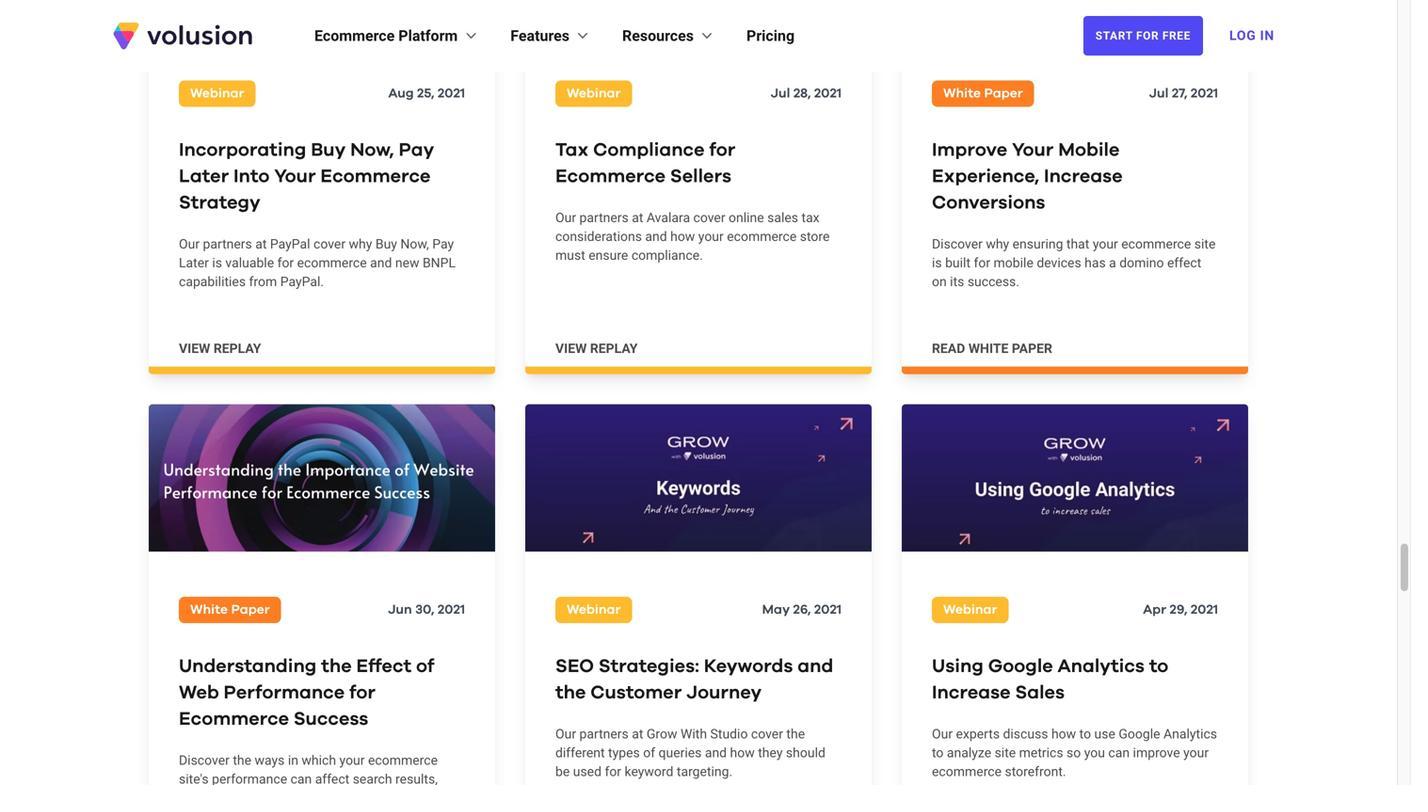 Task type: describe. For each thing, give the bounding box(es) containing it.
is inside discover why ensuring that your ecommerce site is built for mobile devices has a domino effect on its success.
[[932, 255, 942, 271]]

replay for incorporating buy now, pay later into your ecommerce strategy
[[214, 341, 261, 356]]

aug
[[388, 87, 414, 100]]

aug 25, 2021
[[388, 87, 465, 100]]

online
[[729, 210, 764, 225]]

webinar for incorporating
[[190, 87, 244, 100]]

features
[[511, 27, 570, 45]]

customer
[[591, 684, 682, 702]]

your inside discover why ensuring that your ecommerce site is built for mobile devices has a domino effect on its success.
[[1093, 236, 1118, 252]]

analytics inside 'using google analytics to increase sales'
[[1058, 657, 1145, 676]]

our for seo strategies: keywords and the customer journey
[[556, 726, 576, 742]]

strategy
[[179, 193, 261, 212]]

buy inside our partners at paypal cover why buy now, pay later is valuable for ecommerce and new bnpl capabilities from paypal.
[[376, 236, 397, 252]]

jul for improve your mobile experience, increase conversions
[[1149, 87, 1169, 100]]

understanding the effect of web performance for ecommerce success
[[179, 657, 434, 729]]

journey
[[687, 684, 762, 702]]

mobile
[[994, 255, 1034, 271]]

for inside our partners at grow with studio cover the different types of queries and how they should be used for keyword targeting.
[[605, 764, 621, 780]]

they
[[758, 745, 783, 761]]

discuss
[[1003, 726, 1048, 742]]

our experts discuss how to use google analytics to analyze site metrics so you can improve your ecommerce storefront.
[[932, 726, 1217, 780]]

how inside "our experts discuss how to use google analytics to analyze site metrics so you can improve your ecommerce storefront."
[[1052, 726, 1076, 742]]

may 26, 2021
[[762, 604, 842, 617]]

view replay for tax compliance for ecommerce sellers
[[556, 341, 638, 356]]

log
[[1230, 28, 1256, 43]]

experience,
[[932, 167, 1040, 186]]

site inside discover why ensuring that your ecommerce site is built for mobile devices has a domino effect on its success.
[[1195, 236, 1216, 252]]

paper for improve
[[984, 87, 1023, 100]]

cover inside our partners at grow with studio cover the different types of queries and how they should be used for keyword targeting.
[[751, 726, 783, 742]]

read white paper button
[[932, 339, 1053, 358]]

view for tax compliance for ecommerce sellers
[[556, 341, 587, 356]]

30,
[[415, 604, 435, 617]]

apr 29, 2021
[[1143, 604, 1218, 617]]

compliance.
[[632, 248, 703, 263]]

seo strategies: keywords and the customer journey image
[[525, 404, 872, 552]]

jul 27, 2021
[[1149, 87, 1218, 100]]

sales
[[768, 210, 798, 225]]

affect
[[315, 772, 350, 785]]

can inside discover the ways in which your ecommerce site's performance can affect search results
[[291, 772, 312, 785]]

mobile
[[1059, 141, 1120, 160]]

understanding the effect of web performance for ecommerce success image
[[149, 404, 495, 552]]

apr
[[1143, 604, 1167, 617]]

cover for compliance
[[693, 210, 726, 225]]

26,
[[793, 604, 811, 617]]

queries
[[659, 745, 702, 761]]

replay for tax compliance for ecommerce sellers
[[590, 341, 638, 356]]

grow
[[647, 726, 677, 742]]

pricing link
[[747, 24, 795, 47]]

using google analytics to increase sales image
[[902, 404, 1248, 552]]

keyword
[[625, 764, 674, 780]]

later inside incorporating buy now, pay later into your ecommerce strategy
[[179, 167, 229, 186]]

used
[[573, 764, 602, 780]]

view for incorporating buy now, pay later into your ecommerce strategy
[[179, 341, 210, 356]]

tax
[[802, 210, 820, 225]]

new
[[395, 255, 419, 271]]

white paper for understanding
[[190, 604, 270, 617]]

webinar for using
[[943, 604, 998, 617]]

2021 for seo strategies: keywords and the customer journey
[[814, 604, 842, 617]]

types
[[608, 745, 640, 761]]

webinar for tax
[[567, 87, 621, 100]]

improve your mobile experience, increase conversions image
[[902, 0, 1248, 35]]

start for free link
[[1083, 16, 1203, 56]]

understanding
[[179, 657, 317, 676]]

sales
[[1015, 684, 1065, 702]]

different
[[556, 745, 605, 761]]

at for later
[[255, 236, 267, 252]]

analyze
[[947, 745, 992, 761]]

domino
[[1120, 255, 1164, 271]]

may
[[762, 604, 790, 617]]

start for free
[[1096, 29, 1191, 42]]

discover for understanding the effect of web performance for ecommerce success
[[179, 753, 230, 768]]

paypal.
[[280, 274, 324, 289]]

webinar for seo
[[567, 604, 621, 617]]

tax compliance for ecommerce sellers
[[556, 141, 736, 186]]

discover the ways in which your ecommerce site's performance can affect search results
[[179, 753, 438, 785]]

metrics
[[1019, 745, 1064, 761]]

ecommerce inside "our experts discuss how to use google analytics to analyze site metrics so you can improve your ecommerce storefront."
[[932, 764, 1002, 780]]

ecommerce inside our partners at avalara cover online sales tax considerations and how your ecommerce store must ensure compliance.
[[727, 229, 797, 244]]

targeting.
[[677, 764, 733, 780]]

view replay button for tax compliance for ecommerce sellers
[[556, 339, 638, 358]]

seo strategies: keywords and the customer journey
[[556, 657, 834, 702]]

resources
[[622, 27, 694, 45]]

read
[[932, 341, 965, 356]]

28,
[[794, 87, 811, 100]]

ensuring
[[1013, 236, 1063, 252]]

free
[[1163, 29, 1191, 42]]

you
[[1084, 745, 1105, 761]]

site's
[[179, 772, 209, 785]]

in
[[1260, 28, 1275, 43]]

keywords
[[704, 657, 793, 676]]

2021 for incorporating buy now, pay later into your ecommerce strategy
[[438, 87, 465, 100]]

increase for google
[[932, 684, 1011, 702]]

google inside "our experts discuss how to use google analytics to analyze site metrics so you can improve your ecommerce storefront."
[[1119, 726, 1160, 742]]

the inside understanding the effect of web performance for ecommerce success
[[321, 657, 352, 676]]

our for using google analytics to increase sales
[[932, 726, 953, 742]]

avalara
[[647, 210, 690, 225]]

start
[[1096, 29, 1133, 42]]

improve your mobile experience, increase conversions
[[932, 141, 1123, 212]]

now, inside our partners at paypal cover why buy now, pay later is valuable for ecommerce and new bnpl capabilities from paypal.
[[401, 236, 429, 252]]

log in
[[1230, 28, 1275, 43]]

your inside "our experts discuss how to use google analytics to analyze site metrics so you can improve your ecommerce storefront."
[[1184, 745, 1209, 761]]

so
[[1067, 745, 1081, 761]]

analytics inside "our experts discuss how to use google analytics to analyze site metrics so you can improve your ecommerce storefront."
[[1164, 726, 1217, 742]]

pay inside incorporating buy now, pay later into your ecommerce strategy
[[399, 141, 434, 160]]

later inside our partners at paypal cover why buy now, pay later is valuable for ecommerce and new bnpl capabilities from paypal.
[[179, 255, 209, 271]]

google inside 'using google analytics to increase sales'
[[988, 657, 1053, 676]]

read white paper
[[932, 341, 1053, 356]]

experts
[[956, 726, 1000, 742]]

and inside our partners at avalara cover online sales tax considerations and how your ecommerce store must ensure compliance.
[[645, 229, 667, 244]]

features button
[[511, 24, 592, 47]]

should
[[786, 745, 826, 761]]

sellers
[[670, 167, 732, 186]]

that
[[1067, 236, 1090, 252]]

improve
[[932, 141, 1008, 160]]

paper for understanding
[[231, 604, 270, 617]]

view replay button for incorporating buy now, pay later into your ecommerce strategy
[[179, 339, 261, 358]]

our for incorporating buy now, pay later into your ecommerce strategy
[[179, 236, 200, 252]]

a
[[1109, 255, 1116, 271]]

capabilities
[[179, 274, 246, 289]]

for inside tax compliance for ecommerce sellers
[[709, 141, 736, 160]]

is inside our partners at paypal cover why buy now, pay later is valuable for ecommerce and new bnpl capabilities from paypal.
[[212, 255, 222, 271]]

29,
[[1170, 604, 1188, 617]]

ecommerce inside tax compliance for ecommerce sellers
[[556, 167, 666, 186]]

incorporating
[[179, 141, 306, 160]]

the inside our partners at grow with studio cover the different types of queries and how they should be used for keyword targeting.
[[787, 726, 805, 742]]

2021 for using google analytics to increase sales
[[1191, 604, 1218, 617]]



Task type: locate. For each thing, give the bounding box(es) containing it.
view replay
[[179, 341, 261, 356], [556, 341, 638, 356]]

0 horizontal spatial can
[[291, 772, 312, 785]]

view replay for incorporating buy now, pay later into your ecommerce strategy
[[179, 341, 261, 356]]

our for tax compliance for ecommerce sellers
[[556, 210, 576, 225]]

webinar up tax
[[567, 87, 621, 100]]

your right improve on the right of the page
[[1184, 745, 1209, 761]]

1 view from the left
[[179, 341, 210, 356]]

1 view replay from the left
[[179, 341, 261, 356]]

in
[[288, 753, 298, 768]]

buy right incorporating
[[311, 141, 346, 160]]

2021 right 28,
[[814, 87, 842, 100]]

view down "must"
[[556, 341, 587, 356]]

0 vertical spatial white paper
[[943, 87, 1023, 100]]

ecommerce inside understanding the effect of web performance for ecommerce success
[[179, 710, 289, 729]]

increase for your
[[1044, 167, 1123, 186]]

1 vertical spatial paper
[[231, 604, 270, 617]]

1 horizontal spatial google
[[1119, 726, 1160, 742]]

ecommerce down analyze
[[932, 764, 1002, 780]]

partners up valuable
[[203, 236, 252, 252]]

view replay down capabilities
[[179, 341, 261, 356]]

has
[[1085, 255, 1106, 271]]

0 vertical spatial your
[[1012, 141, 1054, 160]]

is
[[212, 255, 222, 271], [932, 255, 942, 271]]

0 vertical spatial increase
[[1044, 167, 1123, 186]]

of up keyword
[[643, 745, 655, 761]]

2 vertical spatial how
[[730, 745, 755, 761]]

using google analytics to increase sales
[[932, 657, 1169, 702]]

white for improve your mobile experience, increase conversions
[[943, 87, 981, 100]]

why inside discover why ensuring that your ecommerce site is built for mobile devices has a domino effect on its success.
[[986, 236, 1009, 252]]

white for understanding the effect of web performance for ecommerce success
[[190, 604, 228, 617]]

pay inside our partners at paypal cover why buy now, pay later is valuable for ecommerce and new bnpl capabilities from paypal.
[[432, 236, 454, 252]]

increase inside improve your mobile experience, increase conversions
[[1044, 167, 1123, 186]]

ecommerce up domino
[[1122, 236, 1191, 252]]

1 vertical spatial cover
[[314, 236, 346, 252]]

0 vertical spatial can
[[1109, 745, 1130, 761]]

1 horizontal spatial buy
[[376, 236, 397, 252]]

ecommerce down aug
[[321, 167, 431, 186]]

ways
[[255, 753, 285, 768]]

0 horizontal spatial of
[[416, 657, 434, 676]]

ecommerce up search
[[368, 753, 438, 768]]

the up performance
[[233, 753, 251, 768]]

2 view replay from the left
[[556, 341, 638, 356]]

1 vertical spatial at
[[255, 236, 267, 252]]

1 horizontal spatial replay
[[590, 341, 638, 356]]

analytics up sales
[[1058, 657, 1145, 676]]

2021 for understanding the effect of web performance for ecommerce success
[[438, 604, 465, 617]]

1 vertical spatial white
[[190, 604, 228, 617]]

1 horizontal spatial view
[[556, 341, 587, 356]]

partners up types
[[580, 726, 629, 742]]

at for the
[[632, 726, 643, 742]]

discover up 'site's'
[[179, 753, 230, 768]]

your up a
[[1093, 236, 1118, 252]]

replay down capabilities
[[214, 341, 261, 356]]

our partners at avalara cover online sales tax considerations and how your ecommerce store must ensure compliance.
[[556, 210, 830, 263]]

ecommerce platform button
[[314, 24, 480, 47]]

at left avalara
[[632, 210, 643, 225]]

ensure
[[589, 248, 628, 263]]

your up compliance.
[[698, 229, 724, 244]]

1 replay from the left
[[214, 341, 261, 356]]

1 vertical spatial google
[[1119, 726, 1160, 742]]

later up capabilities
[[179, 255, 209, 271]]

1 vertical spatial analytics
[[1164, 726, 1217, 742]]

for up sellers
[[709, 141, 736, 160]]

how inside our partners at grow with studio cover the different types of queries and how they should be used for keyword targeting.
[[730, 745, 755, 761]]

web
[[179, 684, 219, 702]]

white paper for improve
[[943, 87, 1023, 100]]

1 horizontal spatial can
[[1109, 745, 1130, 761]]

jul left 28,
[[771, 87, 790, 100]]

built
[[945, 255, 971, 271]]

1 why from the left
[[349, 236, 372, 252]]

can inside "our experts discuss how to use google analytics to analyze site metrics so you can improve your ecommerce storefront."
[[1109, 745, 1130, 761]]

1 vertical spatial site
[[995, 745, 1016, 761]]

1 horizontal spatial view replay button
[[556, 339, 638, 358]]

0 horizontal spatial why
[[349, 236, 372, 252]]

2021 for improve your mobile experience, increase conversions
[[1191, 87, 1218, 100]]

1 vertical spatial of
[[643, 745, 655, 761]]

and up compliance.
[[645, 229, 667, 244]]

2021 right 25,
[[438, 87, 465, 100]]

buy
[[311, 141, 346, 160], [376, 236, 397, 252]]

your
[[1012, 141, 1054, 160], [274, 167, 316, 186]]

1 vertical spatial increase
[[932, 684, 1011, 702]]

for down types
[[605, 764, 621, 780]]

site down the discuss at the right bottom of page
[[995, 745, 1016, 761]]

for down the paypal at left
[[277, 255, 294, 271]]

0 horizontal spatial jul
[[771, 87, 790, 100]]

storefront.
[[1005, 764, 1066, 780]]

is up on at right top
[[932, 255, 942, 271]]

1 horizontal spatial jul
[[1149, 87, 1169, 100]]

now, up new
[[401, 236, 429, 252]]

your inside improve your mobile experience, increase conversions
[[1012, 141, 1054, 160]]

our inside our partners at avalara cover online sales tax considerations and how your ecommerce store must ensure compliance.
[[556, 210, 576, 225]]

analytics up improve on the right of the page
[[1164, 726, 1217, 742]]

and left new
[[370, 255, 392, 271]]

ecommerce inside discover why ensuring that your ecommerce site is built for mobile devices has a domino effect on its success.
[[1122, 236, 1191, 252]]

ecommerce
[[727, 229, 797, 244], [1122, 236, 1191, 252], [297, 255, 367, 271], [368, 753, 438, 768], [932, 764, 1002, 780]]

our up considerations
[[556, 210, 576, 225]]

of
[[416, 657, 434, 676], [643, 745, 655, 761]]

paypal
[[270, 236, 310, 252]]

0 horizontal spatial google
[[988, 657, 1053, 676]]

view down capabilities
[[179, 341, 210, 356]]

jul left "27,"
[[1149, 87, 1169, 100]]

analytics
[[1058, 657, 1145, 676], [1164, 726, 1217, 742]]

the down seo
[[556, 684, 586, 702]]

of inside understanding the effect of web performance for ecommerce success
[[416, 657, 434, 676]]

your
[[698, 229, 724, 244], [1093, 236, 1118, 252], [1184, 745, 1209, 761], [339, 753, 365, 768]]

0 vertical spatial at
[[632, 210, 643, 225]]

ecommerce inside discover the ways in which your ecommerce site's performance can affect search results
[[368, 753, 438, 768]]

your right into
[[274, 167, 316, 186]]

0 horizontal spatial discover
[[179, 753, 230, 768]]

google up sales
[[988, 657, 1053, 676]]

seo
[[556, 657, 594, 676]]

webinar
[[190, 87, 244, 100], [567, 87, 621, 100], [567, 604, 621, 617], [943, 604, 998, 617]]

studio
[[710, 726, 748, 742]]

1 horizontal spatial how
[[730, 745, 755, 761]]

1 vertical spatial pay
[[432, 236, 454, 252]]

our up different
[[556, 726, 576, 742]]

the left effect
[[321, 657, 352, 676]]

pay up bnpl
[[432, 236, 454, 252]]

2 vertical spatial to
[[932, 745, 944, 761]]

can down in at the left bottom of the page
[[291, 772, 312, 785]]

1 vertical spatial discover
[[179, 753, 230, 768]]

0 horizontal spatial view
[[179, 341, 210, 356]]

must
[[556, 248, 585, 263]]

2 view replay button from the left
[[556, 339, 638, 358]]

partners inside our partners at avalara cover online sales tax considerations and how your ecommerce store must ensure compliance.
[[580, 210, 629, 225]]

bnpl
[[423, 255, 456, 271]]

25,
[[417, 87, 435, 100]]

store
[[800, 229, 830, 244]]

0 vertical spatial site
[[1195, 236, 1216, 252]]

and up targeting.
[[705, 745, 727, 761]]

is up capabilities
[[212, 255, 222, 271]]

1 horizontal spatial now,
[[401, 236, 429, 252]]

buy inside incorporating buy now, pay later into your ecommerce strategy
[[311, 141, 346, 160]]

partners inside our partners at paypal cover why buy now, pay later is valuable for ecommerce and new bnpl capabilities from paypal.
[[203, 236, 252, 252]]

0 horizontal spatial replay
[[214, 341, 261, 356]]

to left analyze
[[932, 745, 944, 761]]

log in link
[[1218, 15, 1286, 56]]

site
[[1195, 236, 1216, 252], [995, 745, 1016, 761]]

0 vertical spatial later
[[179, 167, 229, 186]]

increase inside 'using google analytics to increase sales'
[[932, 684, 1011, 702]]

2021 right "27,"
[[1191, 87, 1218, 100]]

webinar up seo
[[567, 604, 621, 617]]

1 horizontal spatial increase
[[1044, 167, 1123, 186]]

partners for later
[[203, 236, 252, 252]]

replay
[[214, 341, 261, 356], [590, 341, 638, 356]]

0 horizontal spatial is
[[212, 255, 222, 271]]

to inside 'using google analytics to increase sales'
[[1149, 657, 1169, 676]]

0 horizontal spatial to
[[932, 745, 944, 761]]

0 horizontal spatial how
[[670, 229, 695, 244]]

for inside discover why ensuring that your ecommerce site is built for mobile devices has a domino effect on its success.
[[974, 255, 991, 271]]

cover inside our partners at paypal cover why buy now, pay later is valuable for ecommerce and new bnpl capabilities from paypal.
[[314, 236, 346, 252]]

2 later from the top
[[179, 255, 209, 271]]

0 horizontal spatial analytics
[[1058, 657, 1145, 676]]

1 horizontal spatial view replay
[[556, 341, 638, 356]]

2 vertical spatial cover
[[751, 726, 783, 742]]

buy up new
[[376, 236, 397, 252]]

1 is from the left
[[212, 255, 222, 271]]

for inside understanding the effect of web performance for ecommerce success
[[349, 684, 376, 702]]

white paper
[[943, 87, 1023, 100], [190, 604, 270, 617]]

at inside our partners at grow with studio cover the different types of queries and how they should be used for keyword targeting.
[[632, 726, 643, 742]]

considerations
[[556, 229, 642, 244]]

1 horizontal spatial white
[[943, 87, 981, 100]]

partners inside our partners at grow with studio cover the different types of queries and how they should be used for keyword targeting.
[[580, 726, 629, 742]]

ecommerce inside dropdown button
[[314, 27, 395, 45]]

discover for improve your mobile experience, increase conversions
[[932, 236, 983, 252]]

2021 right the '29,'
[[1191, 604, 1218, 617]]

0 horizontal spatial cover
[[314, 236, 346, 252]]

1 vertical spatial later
[[179, 255, 209, 271]]

1 horizontal spatial your
[[1012, 141, 1054, 160]]

1 horizontal spatial site
[[1195, 236, 1216, 252]]

1 horizontal spatial why
[[986, 236, 1009, 252]]

how down studio
[[730, 745, 755, 761]]

0 horizontal spatial buy
[[311, 141, 346, 160]]

and inside our partners at grow with studio cover the different types of queries and how they should be used for keyword targeting.
[[705, 745, 727, 761]]

your up experience,
[[1012, 141, 1054, 160]]

jul for tax compliance for ecommerce sellers
[[771, 87, 790, 100]]

for up success.
[[974, 255, 991, 271]]

why right the paypal at left
[[349, 236, 372, 252]]

2021 right 26,
[[814, 604, 842, 617]]

success
[[294, 710, 368, 729]]

and
[[645, 229, 667, 244], [370, 255, 392, 271], [798, 657, 834, 676], [705, 745, 727, 761]]

from
[[249, 274, 277, 289]]

jul 28, 2021
[[771, 87, 842, 100]]

jul
[[771, 87, 790, 100], [1149, 87, 1169, 100]]

1 horizontal spatial of
[[643, 745, 655, 761]]

and down 26,
[[798, 657, 834, 676]]

paper
[[1012, 341, 1053, 356]]

cover right the paypal at left
[[314, 236, 346, 252]]

and inside our partners at paypal cover why buy now, pay later is valuable for ecommerce and new bnpl capabilities from paypal.
[[370, 255, 392, 271]]

your inside our partners at avalara cover online sales tax considerations and how your ecommerce store must ensure compliance.
[[698, 229, 724, 244]]

1 horizontal spatial analytics
[[1164, 726, 1217, 742]]

0 vertical spatial partners
[[580, 210, 629, 225]]

partners for the
[[580, 726, 629, 742]]

1 jul from the left
[[771, 87, 790, 100]]

1 vertical spatial can
[[291, 772, 312, 785]]

ecommerce inside incorporating buy now, pay later into your ecommerce strategy
[[321, 167, 431, 186]]

our inside our partners at grow with studio cover the different types of queries and how they should be used for keyword targeting.
[[556, 726, 576, 742]]

improve
[[1133, 745, 1180, 761]]

0 horizontal spatial now,
[[350, 141, 394, 160]]

1 vertical spatial white paper
[[190, 604, 270, 617]]

jun 30, 2021
[[388, 604, 465, 617]]

1 vertical spatial buy
[[376, 236, 397, 252]]

27,
[[1172, 87, 1188, 100]]

2 vertical spatial at
[[632, 726, 643, 742]]

the inside discover the ways in which your ecommerce site's performance can affect search results
[[233, 753, 251, 768]]

pay down 25,
[[399, 141, 434, 160]]

ecommerce down compliance
[[556, 167, 666, 186]]

success.
[[968, 274, 1020, 289]]

paper up understanding
[[231, 604, 270, 617]]

your inside discover the ways in which your ecommerce site's performance can affect search results
[[339, 753, 365, 768]]

of inside our partners at grow with studio cover the different types of queries and how they should be used for keyword targeting.
[[643, 745, 655, 761]]

0 vertical spatial analytics
[[1058, 657, 1145, 676]]

using
[[932, 657, 984, 676]]

effect
[[356, 657, 412, 676]]

valuable
[[225, 255, 274, 271]]

view replay down the ensure
[[556, 341, 638, 356]]

into
[[234, 167, 270, 186]]

performance
[[224, 684, 345, 702]]

discover inside discover why ensuring that your ecommerce site is built for mobile devices has a domino effect on its success.
[[932, 236, 983, 252]]

how down avalara
[[670, 229, 695, 244]]

to left "use"
[[1080, 726, 1091, 742]]

for down effect
[[349, 684, 376, 702]]

white up understanding
[[190, 604, 228, 617]]

0 vertical spatial discover
[[932, 236, 983, 252]]

at for sellers
[[632, 210, 643, 225]]

2 horizontal spatial to
[[1149, 657, 1169, 676]]

0 vertical spatial cover
[[693, 210, 726, 225]]

google up improve on the right of the page
[[1119, 726, 1160, 742]]

at up types
[[632, 726, 643, 742]]

1 vertical spatial your
[[274, 167, 316, 186]]

ecommerce down online
[[727, 229, 797, 244]]

our inside "our experts discuss how to use google analytics to analyze site metrics so you can improve your ecommerce storefront."
[[932, 726, 953, 742]]

to down 'apr' at the right bottom
[[1149, 657, 1169, 676]]

0 vertical spatial to
[[1149, 657, 1169, 676]]

our inside our partners at paypal cover why buy now, pay later is valuable for ecommerce and new bnpl capabilities from paypal.
[[179, 236, 200, 252]]

performance
[[212, 772, 287, 785]]

our up capabilities
[[179, 236, 200, 252]]

2 vertical spatial partners
[[580, 726, 629, 742]]

webinar up incorporating
[[190, 87, 244, 100]]

its
[[950, 274, 964, 289]]

ecommerce down web
[[179, 710, 289, 729]]

cover up they on the bottom right of page
[[751, 726, 783, 742]]

at inside our partners at paypal cover why buy now, pay later is valuable for ecommerce and new bnpl capabilities from paypal.
[[255, 236, 267, 252]]

your up affect
[[339, 753, 365, 768]]

your inside incorporating buy now, pay later into your ecommerce strategy
[[274, 167, 316, 186]]

1 vertical spatial how
[[1052, 726, 1076, 742]]

compliance
[[593, 141, 705, 160]]

1 horizontal spatial to
[[1080, 726, 1091, 742]]

cover inside our partners at avalara cover online sales tax considerations and how your ecommerce store must ensure compliance.
[[693, 210, 726, 225]]

1 horizontal spatial paper
[[984, 87, 1023, 100]]

site inside "our experts discuss how to use google analytics to analyze site metrics so you can improve your ecommerce storefront."
[[995, 745, 1016, 761]]

of right effect
[[416, 657, 434, 676]]

1 vertical spatial partners
[[203, 236, 252, 252]]

the up the should
[[787, 726, 805, 742]]

1 later from the top
[[179, 167, 229, 186]]

2021 right the 30,
[[438, 604, 465, 617]]

2021 for tax compliance for ecommerce sellers
[[814, 87, 842, 100]]

ecommerce up paypal.
[[297, 255, 367, 271]]

how inside our partners at avalara cover online sales tax considerations and how your ecommerce store must ensure compliance.
[[670, 229, 695, 244]]

1 horizontal spatial white paper
[[943, 87, 1023, 100]]

1 horizontal spatial cover
[[693, 210, 726, 225]]

0 vertical spatial how
[[670, 229, 695, 244]]

ecommerce platform
[[314, 27, 458, 45]]

at up valuable
[[255, 236, 267, 252]]

2 horizontal spatial cover
[[751, 726, 783, 742]]

paper up improve
[[984, 87, 1023, 100]]

0 vertical spatial of
[[416, 657, 434, 676]]

0 vertical spatial google
[[988, 657, 1053, 676]]

1 horizontal spatial is
[[932, 255, 942, 271]]

partners for sellers
[[580, 210, 629, 225]]

ecommerce inside our partners at paypal cover why buy now, pay later is valuable for ecommerce and new bnpl capabilities from paypal.
[[297, 255, 367, 271]]

search
[[353, 772, 392, 785]]

0 horizontal spatial view replay
[[179, 341, 261, 356]]

1 vertical spatial now,
[[401, 236, 429, 252]]

incorporating buy now, pay later into your ecommerce strategy image
[[149, 0, 495, 35]]

cover for buy
[[314, 236, 346, 252]]

now, inside incorporating buy now, pay later into your ecommerce strategy
[[350, 141, 394, 160]]

now,
[[350, 141, 394, 160], [401, 236, 429, 252]]

0 horizontal spatial paper
[[231, 604, 270, 617]]

0 vertical spatial now,
[[350, 141, 394, 160]]

discover inside discover the ways in which your ecommerce site's performance can affect search results
[[179, 753, 230, 768]]

why up 'mobile'
[[986, 236, 1009, 252]]

0 vertical spatial buy
[[311, 141, 346, 160]]

0 horizontal spatial your
[[274, 167, 316, 186]]

incorporating buy now, pay later into your ecommerce strategy
[[179, 141, 434, 212]]

2 view from the left
[[556, 341, 587, 356]]

increase down the mobile on the top of page
[[1044, 167, 1123, 186]]

0 horizontal spatial white paper
[[190, 604, 270, 617]]

for
[[709, 141, 736, 160], [277, 255, 294, 271], [974, 255, 991, 271], [349, 684, 376, 702], [605, 764, 621, 780]]

2 why from the left
[[986, 236, 1009, 252]]

0 horizontal spatial increase
[[932, 684, 1011, 702]]

now, down aug
[[350, 141, 394, 160]]

0 vertical spatial white
[[943, 87, 981, 100]]

on
[[932, 274, 947, 289]]

at inside our partners at avalara cover online sales tax considerations and how your ecommerce store must ensure compliance.
[[632, 210, 643, 225]]

1 view replay button from the left
[[179, 339, 261, 358]]

0 horizontal spatial white
[[190, 604, 228, 617]]

white paper up understanding
[[190, 604, 270, 617]]

can down "use"
[[1109, 745, 1130, 761]]

tax compliance for ecommerce sellers image
[[525, 0, 872, 35]]

for
[[1136, 29, 1159, 42]]

1 horizontal spatial discover
[[932, 236, 983, 252]]

tax
[[556, 141, 589, 160]]

at
[[632, 210, 643, 225], [255, 236, 267, 252], [632, 726, 643, 742]]

how up so
[[1052, 726, 1076, 742]]

our partners at paypal cover why buy now, pay later is valuable for ecommerce and new bnpl capabilities from paypal.
[[179, 236, 456, 289]]

1 vertical spatial to
[[1080, 726, 1091, 742]]

the inside seo strategies: keywords and the customer journey
[[556, 684, 586, 702]]

2 horizontal spatial how
[[1052, 726, 1076, 742]]

site up effect
[[1195, 236, 1216, 252]]

replay down the ensure
[[590, 341, 638, 356]]

white up improve
[[943, 87, 981, 100]]

discover up built
[[932, 236, 983, 252]]

2 is from the left
[[932, 255, 942, 271]]

webinar up using
[[943, 604, 998, 617]]

2 replay from the left
[[590, 341, 638, 356]]

later up strategy
[[179, 167, 229, 186]]

partners up considerations
[[580, 210, 629, 225]]

ecommerce left the platform
[[314, 27, 395, 45]]

2 jul from the left
[[1149, 87, 1169, 100]]

0 horizontal spatial site
[[995, 745, 1016, 761]]

why inside our partners at paypal cover why buy now, pay later is valuable for ecommerce and new bnpl capabilities from paypal.
[[349, 236, 372, 252]]

cover left online
[[693, 210, 726, 225]]

for inside our partners at paypal cover why buy now, pay later is valuable for ecommerce and new bnpl capabilities from paypal.
[[277, 255, 294, 271]]

white paper up improve
[[943, 87, 1023, 100]]

and inside seo strategies: keywords and the customer journey
[[798, 657, 834, 676]]

conversions
[[932, 193, 1046, 212]]

our up analyze
[[932, 726, 953, 742]]

white
[[969, 341, 1009, 356]]

0 vertical spatial paper
[[984, 87, 1023, 100]]

effect
[[1167, 255, 1202, 271]]

0 horizontal spatial view replay button
[[179, 339, 261, 358]]

increase down using
[[932, 684, 1011, 702]]

0 vertical spatial pay
[[399, 141, 434, 160]]



Task type: vqa. For each thing, say whether or not it's contained in the screenshot.


